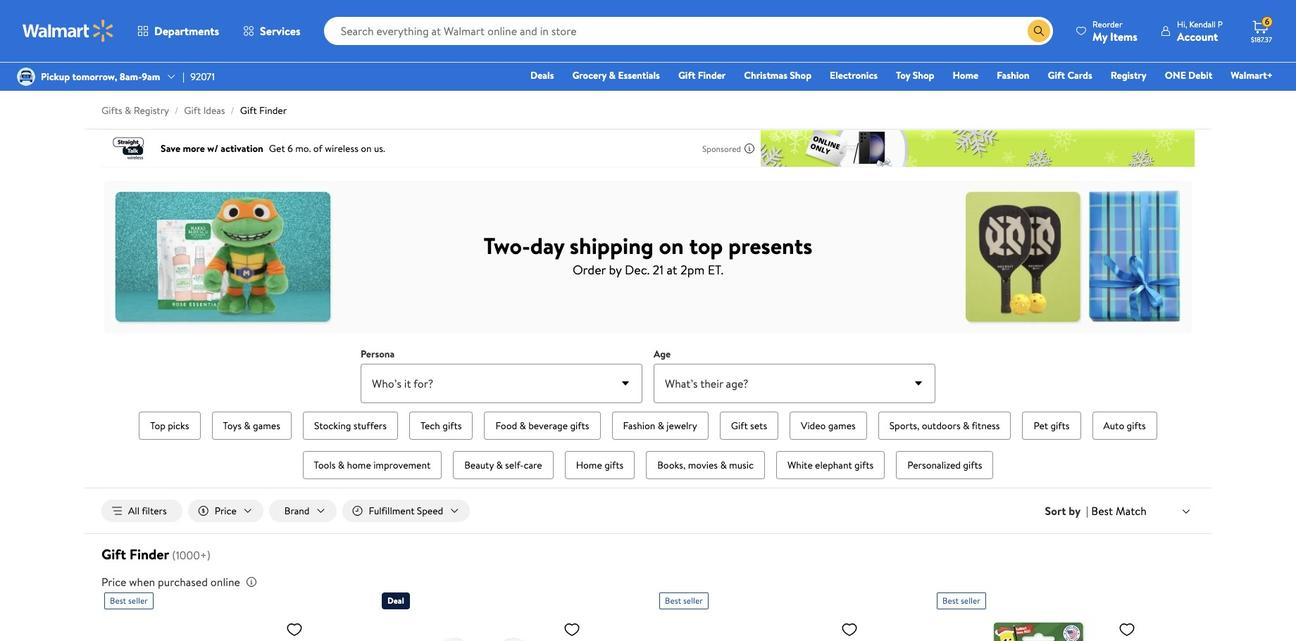 Task type: locate. For each thing, give the bounding box(es) containing it.
1 vertical spatial price
[[101, 575, 127, 591]]

0 horizontal spatial /
[[175, 104, 179, 118]]

home inside button
[[576, 459, 602, 473]]

match
[[1116, 504, 1147, 519]]

finder down search "search box"
[[698, 68, 726, 82]]

& inside button
[[338, 459, 345, 473]]

1 horizontal spatial shop
[[913, 68, 935, 82]]

lol surprise! surprise swap tots- with collectible doll, extra expression, 2 looks in one, water unboxing surprise, limited edition doll, great gift for girls age 3+ image
[[104, 616, 309, 642]]

better homes & gardens 12oz salted coconut & mahogany scented 2-wick frosted jar candle image
[[660, 616, 864, 642]]

& inside "list item"
[[496, 459, 503, 473]]

add to favorites list, better homes & gardens 12oz salted coconut & mahogany scented 2-wick frosted jar candle image
[[841, 622, 858, 639]]

gifts inside pet gifts button
[[1051, 419, 1070, 433]]

food & beverage gifts
[[496, 419, 590, 433]]

/
[[175, 104, 179, 118], [231, 104, 235, 118]]

grocery & essentials
[[573, 68, 660, 82]]

tools & home improvement list item
[[300, 449, 445, 483]]

& for toys & games
[[244, 419, 251, 433]]

p
[[1218, 18, 1223, 30]]

1 horizontal spatial price
[[215, 505, 237, 519]]

2 horizontal spatial finder
[[698, 68, 726, 82]]

0 vertical spatial fashion
[[997, 68, 1030, 82]]

2 horizontal spatial seller
[[961, 596, 981, 608]]

1 horizontal spatial best seller
[[665, 596, 703, 608]]

& right gifts
[[125, 104, 131, 118]]

gifts inside tech gifts button
[[443, 419, 462, 433]]

0 horizontal spatial seller
[[128, 596, 148, 608]]

2 seller from the left
[[684, 596, 703, 608]]

1 horizontal spatial |
[[1087, 504, 1089, 519]]

shop right toy
[[913, 68, 935, 82]]

1 vertical spatial registry
[[134, 104, 169, 118]]

home left fashion link on the right of the page
[[953, 68, 979, 82]]

0 horizontal spatial |
[[183, 70, 185, 84]]

1 horizontal spatial registry
[[1111, 68, 1147, 82]]

purchased
[[158, 575, 208, 591]]

tech gifts list item
[[407, 409, 476, 443]]

beauty & self-care button
[[453, 452, 554, 480]]

& right food
[[520, 419, 526, 433]]

stuffers
[[354, 419, 387, 433]]

kendall
[[1190, 18, 1216, 30]]

gifts for home gifts
[[605, 459, 624, 473]]

day
[[531, 230, 565, 261]]

3 best seller from the left
[[943, 596, 981, 608]]

2 best seller from the left
[[665, 596, 703, 608]]

gifts right the tech
[[443, 419, 462, 433]]

persona
[[361, 347, 395, 362]]

& right tools
[[338, 459, 345, 473]]

& right grocery
[[609, 68, 616, 82]]

my
[[1093, 29, 1108, 44]]

0 horizontal spatial by
[[609, 261, 622, 279]]

presents
[[729, 230, 813, 261]]

0 horizontal spatial best seller
[[110, 596, 148, 608]]

1 horizontal spatial by
[[1069, 504, 1081, 519]]

gifts
[[101, 104, 122, 118]]

top picks list item
[[136, 409, 203, 443]]

0 horizontal spatial registry
[[134, 104, 169, 118]]

account
[[1178, 29, 1219, 44]]

grocery
[[573, 68, 607, 82]]

by right sort
[[1069, 504, 1081, 519]]

gifts for auto gifts
[[1127, 419, 1146, 433]]

& for food & beverage gifts
[[520, 419, 526, 433]]

1 shop from the left
[[790, 68, 812, 82]]

| left "best match"
[[1087, 504, 1089, 519]]

seller for better homes & gardens 12oz salted coconut & mahogany scented 2-wick frosted jar candle image
[[684, 596, 703, 608]]

gift left the cards
[[1048, 68, 1066, 82]]

food
[[496, 419, 517, 433]]

fashion for fashion
[[997, 68, 1030, 82]]

pet gifts button
[[1023, 412, 1081, 440]]

0 vertical spatial by
[[609, 261, 622, 279]]

gifts inside personalized gifts button
[[964, 459, 983, 473]]

games right toys
[[253, 419, 280, 433]]

registry down 'items'
[[1111, 68, 1147, 82]]

pez candy christmas candy dispenser plus 3 candy refills, 1 count, 0.87 oz image
[[937, 616, 1142, 642]]

92071
[[190, 70, 215, 84]]

& left jewelry
[[658, 419, 665, 433]]

beauty & self-care list item
[[450, 449, 556, 483]]

1 horizontal spatial home
[[953, 68, 979, 82]]

electronics
[[830, 68, 878, 82]]

1 vertical spatial |
[[1087, 504, 1089, 519]]

group
[[135, 409, 1161, 483]]

video
[[801, 419, 826, 433]]

sort
[[1045, 504, 1067, 519]]

sort and filter section element
[[85, 489, 1212, 534]]

0 horizontal spatial shop
[[790, 68, 812, 82]]

home right the care
[[576, 459, 602, 473]]

by left dec.
[[609, 261, 622, 279]]

seller for "lol surprise! surprise swap tots- with collectible doll, extra expression, 2 looks in one, water unboxing surprise, limited edition doll, great gift for girls age 3+" 'image' on the left bottom of the page
[[128, 596, 148, 608]]

/ right ideas at the left of page
[[231, 104, 235, 118]]

best inside dropdown button
[[1092, 504, 1114, 519]]

& right toys
[[244, 419, 251, 433]]

fashion & jewelry button
[[612, 412, 709, 440]]

registry down 9am at the top of page
[[134, 104, 169, 118]]

gifts right beverage
[[570, 419, 590, 433]]

grocery & essentials link
[[566, 68, 667, 83]]

tools & home improvement
[[314, 459, 431, 473]]

fashion inside button
[[623, 419, 656, 433]]

gift cards
[[1048, 68, 1093, 82]]

3 seller from the left
[[961, 596, 981, 608]]

self-
[[505, 459, 524, 473]]

order
[[573, 261, 606, 279]]

& for fashion & jewelry
[[658, 419, 665, 433]]

0 vertical spatial finder
[[698, 68, 726, 82]]

gifts right pet
[[1051, 419, 1070, 433]]

best match button
[[1089, 502, 1195, 521]]

music
[[729, 459, 754, 473]]

registry link
[[1105, 68, 1153, 83]]

& for tools & home improvement
[[338, 459, 345, 473]]

jewelry
[[667, 419, 697, 433]]

beauty
[[465, 459, 494, 473]]

stocking stuffers list item
[[300, 409, 401, 443]]

apple airpods with charging case (2nd generation) image
[[382, 616, 586, 642]]

2 horizontal spatial best seller
[[943, 596, 981, 608]]

1 vertical spatial gift finder link
[[240, 104, 287, 118]]

| left 92071
[[183, 70, 185, 84]]

1 seller from the left
[[128, 596, 148, 608]]

2 vertical spatial finder
[[129, 546, 169, 565]]

1 vertical spatial by
[[1069, 504, 1081, 519]]

all
[[128, 505, 140, 519]]

top picks button
[[139, 412, 201, 440]]

sports, outdoors & fitness list item
[[876, 409, 1014, 443]]

games right video
[[829, 419, 856, 433]]

| inside sort and filter section element
[[1087, 504, 1089, 519]]

shop for christmas shop
[[790, 68, 812, 82]]

items
[[1111, 29, 1138, 44]]

fashion left jewelry
[[623, 419, 656, 433]]

0 horizontal spatial price
[[101, 575, 127, 591]]

fashion right home link
[[997, 68, 1030, 82]]

add to favorites list, lol surprise! surprise swap tots- with collectible doll, extra expression, 2 looks in one, water unboxing surprise, limited edition doll, great gift for girls age 3+ image
[[286, 622, 303, 639]]

sponsored
[[703, 143, 741, 155]]

group containing top picks
[[135, 409, 1161, 483]]

best seller for "lol surprise! surprise swap tots- with collectible doll, extra expression, 2 looks in one, water unboxing surprise, limited edition doll, great gift for girls age 3+" 'image' on the left bottom of the page
[[110, 596, 148, 608]]

1 games from the left
[[253, 419, 280, 433]]

1 / from the left
[[175, 104, 179, 118]]

/ left gift ideas link
[[175, 104, 179, 118]]

gift sets list item
[[717, 409, 782, 443]]

gift right ideas at the left of page
[[240, 104, 257, 118]]

home link
[[947, 68, 985, 83]]

 image
[[17, 68, 35, 86]]

gift down all filters button on the left bottom of page
[[101, 546, 126, 565]]

sort by |
[[1045, 504, 1089, 519]]

price inside price dropdown button
[[215, 505, 237, 519]]

shop for toy shop
[[913, 68, 935, 82]]

brand button
[[269, 500, 337, 523]]

white elephant gifts list item
[[774, 449, 888, 483]]

gift for gift finder
[[679, 68, 696, 82]]

gifts right auto
[[1127, 419, 1146, 433]]

& left self-
[[496, 459, 503, 473]]

gift left 'sets'
[[731, 419, 748, 433]]

fitness
[[972, 419, 1000, 433]]

home gifts list item
[[562, 449, 638, 483]]

1 horizontal spatial games
[[829, 419, 856, 433]]

one debit link
[[1159, 68, 1219, 83]]

gifts for personalized gifts
[[964, 459, 983, 473]]

seller for pez candy christmas candy dispenser plus 3 candy refills, 1 count, 0.87 oz image
[[961, 596, 981, 608]]

games
[[253, 419, 280, 433], [829, 419, 856, 433]]

fulfillment speed
[[369, 505, 443, 519]]

gifts inside home gifts button
[[605, 459, 624, 473]]

gifts for tech gifts
[[443, 419, 462, 433]]

fashion & jewelry
[[623, 419, 697, 433]]

1 horizontal spatial finder
[[259, 104, 287, 118]]

1 vertical spatial finder
[[259, 104, 287, 118]]

ideas
[[203, 104, 225, 118]]

0 vertical spatial registry
[[1111, 68, 1147, 82]]

shop right christmas
[[790, 68, 812, 82]]

white
[[788, 459, 813, 473]]

gifts right elephant
[[855, 459, 874, 473]]

beverage
[[529, 419, 568, 433]]

fashion for fashion & jewelry
[[623, 419, 656, 433]]

0 vertical spatial price
[[215, 505, 237, 519]]

picks
[[168, 419, 189, 433]]

gift finder link
[[672, 68, 732, 83], [240, 104, 287, 118]]

online
[[211, 575, 240, 591]]

registry
[[1111, 68, 1147, 82], [134, 104, 169, 118]]

0 horizontal spatial home
[[576, 459, 602, 473]]

1 best seller from the left
[[110, 596, 148, 608]]

0 vertical spatial home
[[953, 68, 979, 82]]

0 horizontal spatial fashion
[[623, 419, 656, 433]]

gift for gift cards
[[1048, 68, 1066, 82]]

best
[[1092, 504, 1114, 519], [110, 596, 126, 608], [665, 596, 682, 608], [943, 596, 959, 608]]

hi, kendall p account
[[1178, 18, 1223, 44]]

sports, outdoors & fitness
[[890, 419, 1000, 433]]

christmas
[[744, 68, 788, 82]]

0 vertical spatial |
[[183, 70, 185, 84]]

pet
[[1034, 419, 1049, 433]]

gifts inside "auto gifts" button
[[1127, 419, 1146, 433]]

gift finder (1000+)
[[101, 546, 211, 565]]

gifts right personalized at the bottom right of page
[[964, 459, 983, 473]]

on
[[659, 230, 684, 261]]

top
[[689, 230, 723, 261]]

1 horizontal spatial seller
[[684, 596, 703, 608]]

dec.
[[625, 261, 650, 279]]

video games list item
[[787, 409, 870, 443]]

1 horizontal spatial gift finder link
[[672, 68, 732, 83]]

1 vertical spatial fashion
[[623, 419, 656, 433]]

0 horizontal spatial games
[[253, 419, 280, 433]]

2 / from the left
[[231, 104, 235, 118]]

toys & games list item
[[209, 409, 294, 443]]

home
[[953, 68, 979, 82], [576, 459, 602, 473]]

filters
[[142, 505, 167, 519]]

home gifts button
[[565, 452, 635, 480]]

best for pez candy christmas candy dispenser plus 3 candy refills, 1 count, 0.87 oz image
[[943, 596, 959, 608]]

legal information image
[[246, 577, 257, 588]]

1 horizontal spatial /
[[231, 104, 235, 118]]

0 horizontal spatial finder
[[129, 546, 169, 565]]

gifts up sort and filter section element on the bottom of page
[[605, 459, 624, 473]]

electronics link
[[824, 68, 884, 83]]

finder right ideas at the left of page
[[259, 104, 287, 118]]

2 shop from the left
[[913, 68, 935, 82]]

books, movies & music list item
[[644, 449, 768, 483]]

& left fitness at the bottom right of the page
[[963, 419, 970, 433]]

gift finder link down search "search box"
[[672, 68, 732, 83]]

toys
[[223, 419, 242, 433]]

two-day shipping on top presents image
[[104, 181, 1192, 334]]

1 horizontal spatial fashion
[[997, 68, 1030, 82]]

gift sets button
[[720, 412, 779, 440]]

0 horizontal spatial gift finder link
[[240, 104, 287, 118]]

deals
[[531, 68, 554, 82]]

$187.37
[[1252, 35, 1273, 44]]

home for home
[[953, 68, 979, 82]]

home gifts
[[576, 459, 624, 473]]

gift inside button
[[731, 419, 748, 433]]

add to favorites list, pez candy christmas candy dispenser plus 3 candy refills, 1 count, 0.87 oz image
[[1119, 622, 1136, 639]]

price when purchased online
[[101, 575, 240, 591]]

0 vertical spatial gift finder link
[[672, 68, 732, 83]]

reorder my items
[[1093, 18, 1138, 44]]

1 vertical spatial home
[[576, 459, 602, 473]]

tomorrow,
[[72, 70, 117, 84]]

finder up when
[[129, 546, 169, 565]]

food & beverage gifts list item
[[482, 409, 604, 443]]

gift finder link right ideas at the left of page
[[240, 104, 287, 118]]

gift down walmart site-wide search box at top
[[679, 68, 696, 82]]



Task type: vqa. For each thing, say whether or not it's contained in the screenshot.
/ to the left
yes



Task type: describe. For each thing, give the bounding box(es) containing it.
services
[[260, 23, 301, 39]]

& for gifts & registry / gift ideas / gift finder
[[125, 104, 131, 118]]

gifts inside food & beverage gifts button
[[570, 419, 590, 433]]

(1000+)
[[172, 548, 211, 564]]

by inside sort and filter section element
[[1069, 504, 1081, 519]]

best for "lol surprise! surprise swap tots- with collectible doll, extra expression, 2 looks in one, water unboxing surprise, limited edition doll, great gift for girls age 3+" 'image' on the left bottom of the page
[[110, 596, 126, 608]]

toys & games
[[223, 419, 280, 433]]

price for price
[[215, 505, 237, 519]]

two-
[[484, 230, 531, 261]]

cards
[[1068, 68, 1093, 82]]

gift for gift sets
[[731, 419, 748, 433]]

auto
[[1104, 419, 1125, 433]]

improvement
[[374, 459, 431, 473]]

gifts & registry / gift ideas / gift finder
[[101, 104, 287, 118]]

walmart image
[[23, 20, 114, 42]]

pet gifts list item
[[1020, 409, 1084, 443]]

& for grocery & essentials
[[609, 68, 616, 82]]

video games
[[801, 419, 856, 433]]

gift for gift finder (1000+)
[[101, 546, 126, 565]]

auto gifts list item
[[1090, 409, 1160, 443]]

fashion & jewelry list item
[[609, 409, 712, 443]]

price for price when purchased online
[[101, 575, 127, 591]]

when
[[129, 575, 155, 591]]

all filters
[[128, 505, 167, 519]]

top picks
[[150, 419, 189, 433]]

age
[[654, 347, 671, 362]]

stocking
[[314, 419, 351, 433]]

video games button
[[790, 412, 867, 440]]

personalized
[[908, 459, 961, 473]]

tools & home improvement button
[[303, 452, 442, 480]]

gift finder
[[679, 68, 726, 82]]

speed
[[417, 505, 443, 519]]

toy
[[896, 68, 911, 82]]

best seller for better homes & gardens 12oz salted coconut & mahogany scented 2-wick frosted jar candle image
[[665, 596, 703, 608]]

sets
[[751, 419, 767, 433]]

2pm
[[681, 261, 705, 279]]

pet gifts
[[1034, 419, 1070, 433]]

home for home gifts
[[576, 459, 602, 473]]

deals link
[[524, 68, 561, 83]]

movies
[[688, 459, 718, 473]]

christmas shop
[[744, 68, 812, 82]]

sports, outdoors & fitness button
[[879, 412, 1012, 440]]

fulfillment
[[369, 505, 415, 519]]

pickup tomorrow, 8am-9am
[[41, 70, 160, 84]]

add to favorites list, apple airpods with charging case (2nd generation) image
[[564, 622, 581, 639]]

walmart+
[[1231, 68, 1273, 82]]

auto gifts button
[[1093, 412, 1158, 440]]

white elephant gifts button
[[777, 452, 885, 480]]

departments
[[154, 23, 219, 39]]

best for better homes & gardens 12oz salted coconut & mahogany scented 2-wick frosted jar candle image
[[665, 596, 682, 608]]

finder for gift finder
[[698, 68, 726, 82]]

search icon image
[[1034, 25, 1045, 37]]

fashion link
[[991, 68, 1036, 83]]

Search search field
[[324, 17, 1054, 45]]

9am
[[142, 70, 160, 84]]

two-day shipping on top presents order by dec. 21 at 2pm et.
[[484, 230, 813, 279]]

price button
[[188, 500, 263, 523]]

toy shop
[[896, 68, 935, 82]]

Walmart Site-Wide search field
[[324, 17, 1054, 45]]

at
[[667, 261, 678, 279]]

2 games from the left
[[829, 419, 856, 433]]

& for beauty & self-care
[[496, 459, 503, 473]]

| 92071
[[183, 70, 215, 84]]

best seller for pez candy christmas candy dispenser plus 3 candy refills, 1 count, 0.87 oz image
[[943, 596, 981, 608]]

stocking stuffers
[[314, 419, 387, 433]]

top
[[150, 419, 166, 433]]

& left music
[[720, 459, 727, 473]]

fulfillment speed button
[[342, 500, 470, 523]]

home
[[347, 459, 371, 473]]

services button
[[231, 14, 313, 48]]

by inside two-day shipping on top presents order by dec. 21 at 2pm et.
[[609, 261, 622, 279]]

gift ideas link
[[184, 104, 225, 118]]

brand
[[285, 505, 310, 519]]

gifts for pet gifts
[[1051, 419, 1070, 433]]

gift sets
[[731, 419, 767, 433]]

tech gifts
[[421, 419, 462, 433]]

beauty & self-care
[[465, 459, 542, 473]]

6
[[1265, 16, 1270, 28]]

all filters button
[[101, 500, 182, 523]]

finder for gift finder (1000+)
[[129, 546, 169, 565]]

debit
[[1189, 68, 1213, 82]]

toys & games button
[[212, 412, 292, 440]]

gift left ideas at the left of page
[[184, 104, 201, 118]]

personalized gifts list item
[[894, 449, 997, 483]]

departments button
[[125, 14, 231, 48]]

gift cards link
[[1042, 68, 1099, 83]]

stocking stuffers button
[[303, 412, 398, 440]]

outdoors
[[922, 419, 961, 433]]

gifts inside white elephant gifts 'button'
[[855, 459, 874, 473]]

white elephant gifts
[[788, 459, 874, 473]]

essentials
[[618, 68, 660, 82]]

8am-
[[120, 70, 142, 84]]

tech gifts button
[[409, 412, 473, 440]]

personalized gifts button
[[897, 452, 994, 480]]

personalized gifts
[[908, 459, 983, 473]]

walmart+ link
[[1225, 68, 1280, 83]]

sports,
[[890, 419, 920, 433]]

food & beverage gifts button
[[484, 412, 601, 440]]



